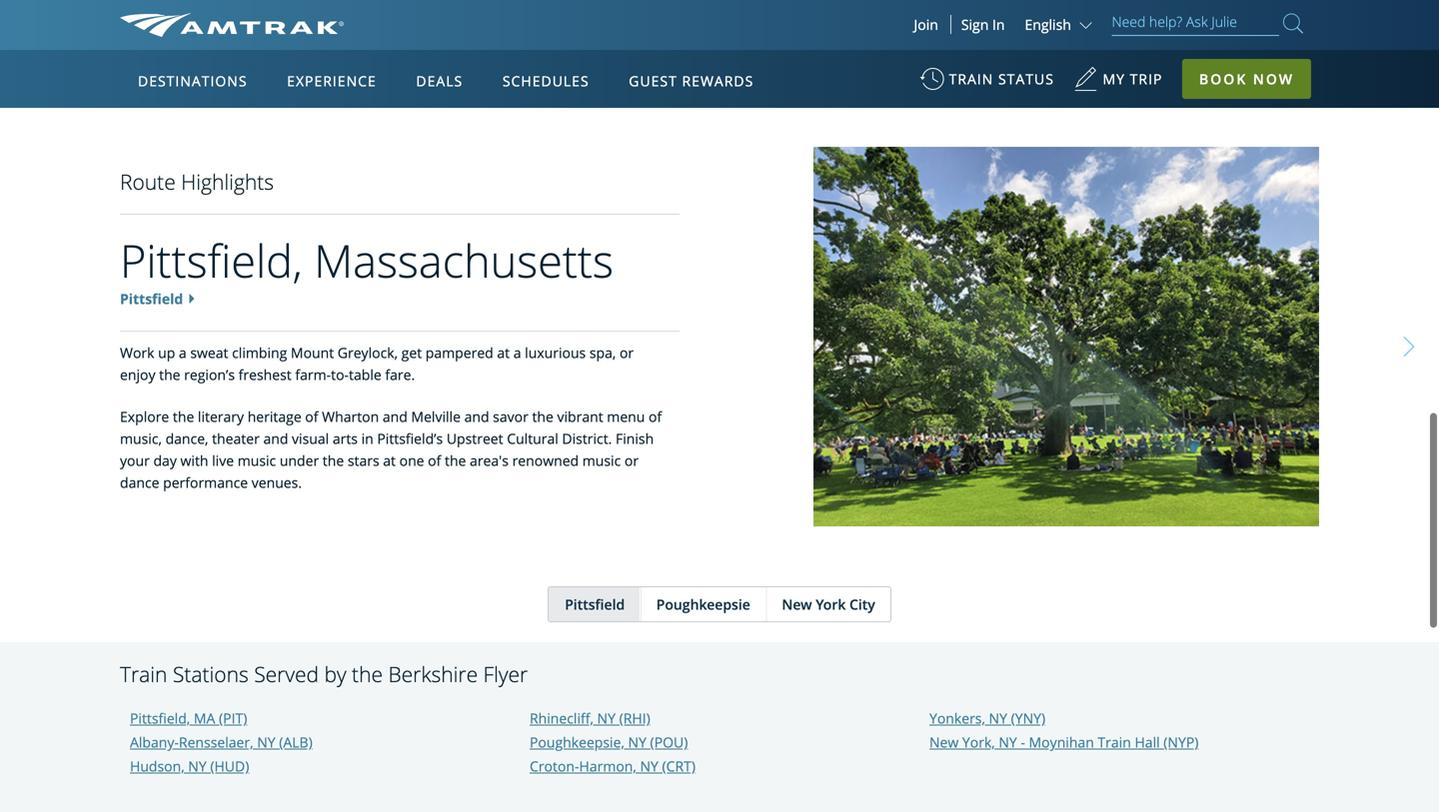 Task type: locate. For each thing, give the bounding box(es) containing it.
1 horizontal spatial music
[[583, 452, 621, 471]]

in
[[993, 15, 1005, 34]]

application
[[194, 167, 674, 447]]

served
[[254, 661, 319, 689]]

pittsfield, ma (pit) link
[[130, 710, 247, 729]]

pittsfield, inside pittsfield, massachusetts pittsfield
[[120, 230, 303, 291]]

ny
[[598, 710, 616, 729], [990, 710, 1008, 729], [257, 734, 276, 753], [629, 734, 647, 753], [999, 734, 1018, 753], [188, 758, 207, 777], [640, 758, 659, 777]]

schedules
[[503, 71, 590, 90]]

the down up
[[159, 366, 181, 385]]

1 vertical spatial new
[[930, 734, 959, 753]]

table
[[349, 366, 382, 385]]

route
[[120, 168, 176, 196]]

trip
[[1131, 69, 1163, 88]]

or inside work up a sweat climbing mount greylock, get pampered at a luxurious spa, or enjoy the region's freshest farm-to-table fare.
[[620, 344, 634, 363]]

luxurious
[[525, 344, 586, 363]]

1 vertical spatial pittsfield,
[[130, 710, 190, 729]]

0 horizontal spatial new
[[782, 596, 813, 615]]

ny left (crt)
[[640, 758, 659, 777]]

1 vertical spatial at
[[383, 452, 396, 471]]

pittsfield inside button
[[565, 596, 625, 615]]

0 vertical spatial or
[[620, 344, 634, 363]]

train status link
[[921, 60, 1055, 109]]

new inside yonkers, ny (yny) new york, ny - moynihan train hall (nyp)
[[930, 734, 959, 753]]

banner
[[0, 0, 1440, 462]]

at left one at bottom left
[[383, 452, 396, 471]]

1 horizontal spatial train
[[1098, 734, 1132, 753]]

0 vertical spatial new
[[782, 596, 813, 615]]

ny left -
[[999, 734, 1018, 753]]

pittsfield, for ma
[[130, 710, 190, 729]]

explore
[[120, 408, 169, 427]]

of up visual
[[305, 408, 319, 427]]

pittsfield, for massachusetts
[[120, 230, 303, 291]]

rhinecliff, ny (rhi) link
[[530, 710, 651, 729]]

pittsfield inside pittsfield, massachusetts pittsfield
[[120, 290, 183, 309]]

1 horizontal spatial of
[[428, 452, 441, 471]]

(pit)
[[219, 710, 247, 729]]

and
[[383, 408, 408, 427], [465, 408, 490, 427], [263, 430, 288, 449]]

wharton
[[322, 408, 379, 427]]

performance
[[163, 474, 248, 493]]

pittsfield, ma (pit) albany-rensselaer, ny (alb) hudson, ny (hud)
[[130, 710, 313, 777]]

1 vertical spatial train
[[1098, 734, 1132, 753]]

sweat
[[190, 344, 228, 363]]

greylock,
[[338, 344, 398, 363]]

guest rewards
[[629, 71, 754, 90]]

poughkeepsie,
[[530, 734, 625, 753]]

the up dance,
[[173, 408, 194, 427]]

train stations served by the berkshire flyer
[[120, 661, 528, 689]]

district.
[[562, 430, 612, 449]]

pittsfield, up "albany-"
[[130, 710, 190, 729]]

amtrak image
[[120, 13, 344, 37]]

0 horizontal spatial of
[[305, 408, 319, 427]]

pittsfield
[[120, 290, 183, 309], [565, 596, 625, 615]]

0 horizontal spatial at
[[383, 452, 396, 471]]

(crt)
[[662, 758, 696, 777]]

and up upstreet
[[465, 408, 490, 427]]

poughkeepsie, ny (pou) link
[[530, 734, 688, 753]]

new york city button
[[766, 588, 891, 622]]

sign
[[962, 15, 989, 34]]

visual
[[292, 430, 329, 449]]

fare.
[[385, 366, 415, 385]]

or
[[620, 344, 634, 363], [625, 452, 639, 471]]

area's
[[470, 452, 509, 471]]

the
[[159, 366, 181, 385], [173, 408, 194, 427], [532, 408, 554, 427], [323, 452, 344, 471], [445, 452, 466, 471], [352, 661, 383, 689]]

hall
[[1135, 734, 1161, 753]]

(pou)
[[651, 734, 688, 753]]

at right 'pampered'
[[497, 344, 510, 363]]

0 horizontal spatial a
[[179, 344, 187, 363]]

spa,
[[590, 344, 616, 363]]

of right menu on the bottom left
[[649, 408, 662, 427]]

destinations button
[[130, 53, 256, 109]]

music up the venues.
[[238, 452, 276, 471]]

0 horizontal spatial train
[[120, 661, 167, 689]]

route highlights
[[120, 168, 274, 196]]

at
[[497, 344, 510, 363], [383, 452, 396, 471]]

list item
[[120, 0, 470, 17]]

1 horizontal spatial a
[[514, 344, 522, 363]]

music down district.
[[583, 452, 621, 471]]

1 vertical spatial or
[[625, 452, 639, 471]]

status
[[999, 69, 1055, 88]]

(nyp)
[[1164, 734, 1199, 753]]

music,
[[120, 430, 162, 449]]

0 vertical spatial pittsfield
[[120, 290, 183, 309]]

guest
[[629, 71, 678, 90]]

deals button
[[408, 53, 471, 109]]

work
[[120, 344, 154, 363]]

york
[[816, 596, 846, 615]]

-
[[1021, 734, 1026, 753]]

of
[[305, 408, 319, 427], [649, 408, 662, 427], [428, 452, 441, 471]]

train
[[120, 661, 167, 689], [1098, 734, 1132, 753]]

and up pittsfield's at the left bottom of page
[[383, 408, 408, 427]]

farm-
[[295, 366, 331, 385]]

0 vertical spatial at
[[497, 344, 510, 363]]

0 horizontal spatial pittsfield
[[120, 290, 183, 309]]

stars
[[348, 452, 380, 471]]

0 vertical spatial pittsfield,
[[120, 230, 303, 291]]

a left luxurious
[[514, 344, 522, 363]]

the up cultural
[[532, 408, 554, 427]]

schedules link
[[495, 50, 598, 108]]

pittsfield, inside pittsfield, ma (pit) albany-rensselaer, ny (alb) hudson, ny (hud)
[[130, 710, 190, 729]]

1 horizontal spatial at
[[497, 344, 510, 363]]

or down finish
[[625, 452, 639, 471]]

of right one at bottom left
[[428, 452, 441, 471]]

a right up
[[179, 344, 187, 363]]

pittsfield link
[[120, 290, 183, 309]]

vibrant
[[557, 408, 604, 427]]

or right spa, at the top left
[[620, 344, 634, 363]]

the inside work up a sweat climbing mount greylock, get pampered at a luxurious spa, or enjoy the region's freshest farm-to-table fare.
[[159, 366, 181, 385]]

music
[[238, 452, 276, 471], [583, 452, 621, 471]]

ny left "(yny)"
[[990, 710, 1008, 729]]

pittsfield, down route highlights
[[120, 230, 303, 291]]

new left york
[[782, 596, 813, 615]]

ny up 'poughkeepsie, ny (pou)' link
[[598, 710, 616, 729]]

yonkers, ny (yny) link
[[930, 710, 1046, 729]]

destinations
[[138, 71, 248, 90]]

city
[[850, 596, 876, 615]]

up
[[158, 344, 175, 363]]

new down yonkers,
[[930, 734, 959, 753]]

0 horizontal spatial music
[[238, 452, 276, 471]]

2 horizontal spatial of
[[649, 408, 662, 427]]

0 horizontal spatial and
[[263, 430, 288, 449]]

harmon,
[[579, 758, 637, 777]]

train left hall
[[1098, 734, 1132, 753]]

1 vertical spatial pittsfield
[[565, 596, 625, 615]]

train up pittsfield, ma (pit) link
[[120, 661, 167, 689]]

(yny)
[[1012, 710, 1046, 729]]

your
[[120, 452, 150, 471]]

pittsfield's
[[377, 430, 443, 449]]

live
[[212, 452, 234, 471]]

and down heritage
[[263, 430, 288, 449]]

menu
[[607, 408, 645, 427]]

1 horizontal spatial pittsfield
[[565, 596, 625, 615]]

1 horizontal spatial new
[[930, 734, 959, 753]]

moynihan
[[1030, 734, 1095, 753]]

yonkers,
[[930, 710, 986, 729]]



Task type: describe. For each thing, give the bounding box(es) containing it.
rensselaer,
[[179, 734, 254, 753]]

climbing
[[232, 344, 287, 363]]

2 a from the left
[[514, 344, 522, 363]]

1 a from the left
[[179, 344, 187, 363]]

search icon image
[[1284, 9, 1304, 37]]

or inside the explore the literary heritage of wharton and melville and savor the vibrant menu of music, dance, theater and visual arts in pittsfield's upstreet cultural district. finish your day with live music under the stars at one of the area's renowned music or dance performance venues.
[[625, 452, 639, 471]]

mount
[[291, 344, 334, 363]]

arts
[[333, 430, 358, 449]]

venues.
[[252, 474, 302, 493]]

savor
[[493, 408, 529, 427]]

banner containing join
[[0, 0, 1440, 462]]

deals
[[416, 71, 463, 90]]

(alb)
[[279, 734, 313, 753]]

berkshire
[[388, 661, 478, 689]]

my trip button
[[1075, 60, 1163, 109]]

albany-
[[130, 734, 179, 753]]

new york city
[[782, 596, 876, 615]]

work up a sweat climbing mount greylock, get pampered at a luxurious spa, or enjoy the region's freshest farm-to-table fare.
[[120, 344, 634, 385]]

experience button
[[279, 53, 385, 109]]

rhinecliff,
[[530, 710, 594, 729]]

explore the literary heritage of wharton and melville and savor the vibrant menu of music, dance, theater and visual arts in pittsfield's upstreet cultural district. finish your day with live music under the stars at one of the area's renowned music or dance performance venues.
[[120, 408, 662, 493]]

regions map image
[[194, 167, 674, 447]]

by
[[324, 661, 347, 689]]

book now
[[1200, 69, 1295, 88]]

poughkeepsie
[[657, 596, 751, 615]]

ny down rensselaer,
[[188, 758, 207, 777]]

english
[[1025, 15, 1072, 34]]

poughkeepsie button
[[641, 588, 766, 622]]

Please enter your search item search field
[[1112, 10, 1280, 36]]

croton-
[[530, 758, 579, 777]]

one
[[400, 452, 425, 471]]

rhinecliff, ny (rhi) poughkeepsie, ny (pou) croton-harmon, ny (crt)
[[530, 710, 696, 777]]

2 horizontal spatial and
[[465, 408, 490, 427]]

new inside button
[[782, 596, 813, 615]]

sign in
[[962, 15, 1005, 34]]

renowned
[[513, 452, 579, 471]]

ny left (alb)
[[257, 734, 276, 753]]

highlights
[[181, 168, 274, 196]]

guest rewards button
[[621, 53, 762, 109]]

pittsfield button
[[549, 588, 640, 622]]

0 vertical spatial train
[[120, 661, 167, 689]]

melville
[[411, 408, 461, 427]]

cultural
[[507, 430, 559, 449]]

freshest
[[239, 366, 292, 385]]

my trip
[[1104, 69, 1163, 88]]

2 music from the left
[[583, 452, 621, 471]]

in
[[362, 430, 374, 449]]

the down 'arts'
[[323, 452, 344, 471]]

book now button
[[1183, 59, 1312, 99]]

finish
[[616, 430, 654, 449]]

croton-harmon, ny (crt) link
[[530, 758, 696, 777]]

join
[[914, 15, 939, 34]]

at inside work up a sweat climbing mount greylock, get pampered at a luxurious spa, or enjoy the region's freshest farm-to-table fare.
[[497, 344, 510, 363]]

1 horizontal spatial and
[[383, 408, 408, 427]]

literary
[[198, 408, 244, 427]]

(hud)
[[210, 758, 249, 777]]

to-
[[331, 366, 349, 385]]

my
[[1104, 69, 1126, 88]]

join button
[[902, 15, 952, 34]]

ny down (rhi)
[[629, 734, 647, 753]]

region's
[[184, 366, 235, 385]]

ma
[[194, 710, 215, 729]]

sign in button
[[962, 15, 1005, 34]]

dance
[[120, 474, 159, 493]]

york,
[[963, 734, 996, 753]]

the down upstreet
[[445, 452, 466, 471]]

the right by on the left
[[352, 661, 383, 689]]

pittsfield, massachusetts pittsfield
[[120, 230, 614, 309]]

experience
[[287, 71, 377, 90]]

flyer
[[484, 661, 528, 689]]

1 music from the left
[[238, 452, 276, 471]]

yonkers, ny (yny) new york, ny - moynihan train hall (nyp)
[[930, 710, 1199, 753]]

albany-rensselaer, ny (alb) link
[[130, 734, 313, 753]]

at inside the explore the literary heritage of wharton and melville and savor the vibrant menu of music, dance, theater and visual arts in pittsfield's upstreet cultural district. finish your day with live music under the stars at one of the area's renowned music or dance performance venues.
[[383, 452, 396, 471]]

train
[[950, 69, 994, 88]]

new york, ny - moynihan train hall (nyp) link
[[930, 734, 1199, 753]]

book
[[1200, 69, 1248, 88]]

train inside yonkers, ny (yny) new york, ny - moynihan train hall (nyp)
[[1098, 734, 1132, 753]]

(rhi)
[[620, 710, 651, 729]]

get
[[402, 344, 422, 363]]

massachusetts
[[314, 230, 614, 291]]

now
[[1254, 69, 1295, 88]]

english button
[[1025, 15, 1097, 34]]

day
[[153, 452, 177, 471]]

train status
[[950, 69, 1055, 88]]

under
[[280, 452, 319, 471]]

pampered
[[426, 344, 494, 363]]

enjoy
[[120, 366, 155, 385]]

upstreet
[[447, 430, 504, 449]]

hudson, ny (hud) link
[[130, 758, 249, 777]]



Task type: vqa. For each thing, say whether or not it's contained in the screenshot.
the right New
yes



